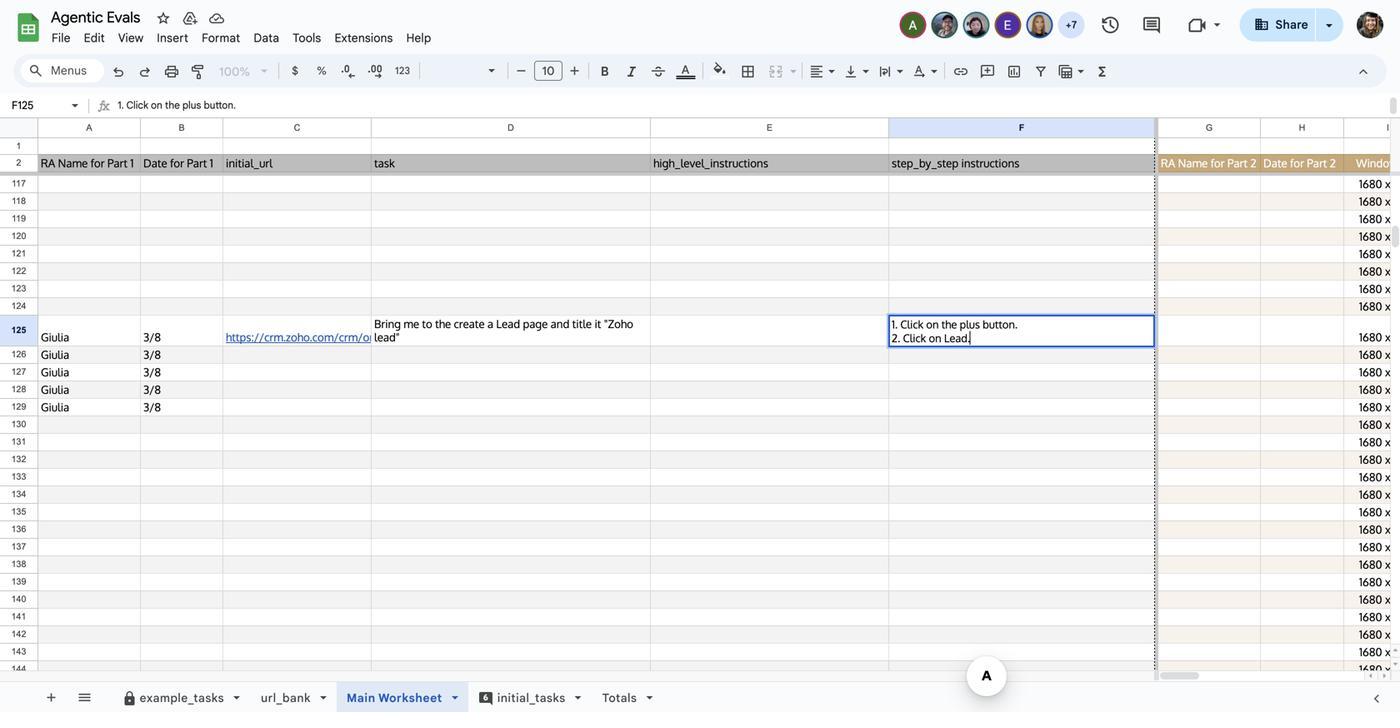 Task type: locate. For each thing, give the bounding box(es) containing it.
click
[[126, 99, 148, 112], [128, 118, 150, 131], [900, 318, 924, 331], [903, 331, 926, 345]]

0 vertical spatial 1. click on the plus button. 2. click on lead.
[[118, 99, 236, 131]]

1 toolbar from the left
[[34, 683, 104, 713]]

angela cha image
[[901, 13, 925, 37]]

0 vertical spatial lead.
[[166, 118, 192, 131]]

on
[[151, 99, 162, 112], [152, 118, 164, 131], [926, 318, 939, 331], [929, 331, 942, 345]]

Zoom text field
[[215, 60, 255, 83]]

1 horizontal spatial 1.
[[892, 318, 898, 331]]

0 horizontal spatial the
[[165, 99, 180, 112]]

button.
[[204, 99, 236, 112], [983, 318, 1018, 331]]

1. inside the menu bar 'banner'
[[118, 99, 124, 112]]

toolbar
[[34, 683, 104, 713], [106, 683, 678, 713]]

1 horizontal spatial plus
[[960, 318, 980, 331]]

$ button
[[283, 58, 308, 83]]

format
[[202, 31, 240, 45]]

button. inside "f125" field
[[983, 318, 1018, 331]]

totals
[[602, 691, 637, 706]]

1. click on the plus button. 2. click on lead. inside the menu bar 'banner'
[[118, 99, 236, 131]]

url_bank
[[261, 691, 311, 706]]

123 button
[[389, 58, 416, 83]]

functions image
[[1093, 59, 1112, 83]]

plus inside "f125" field
[[960, 318, 980, 331]]

0 vertical spatial the
[[165, 99, 180, 112]]

file menu item
[[45, 28, 77, 48]]

1.
[[118, 99, 124, 112], [892, 318, 898, 331]]

view
[[118, 31, 144, 45]]

katherine seehafer image
[[1028, 13, 1051, 37]]

1. inside "f125" field
[[892, 318, 898, 331]]

url_bank button
[[250, 683, 337, 713]]

totals button
[[591, 683, 664, 713]]

text rotation image
[[910, 59, 929, 83]]

share button
[[1240, 8, 1316, 42]]

all sheets image
[[71, 684, 98, 711]]

Rename text field
[[45, 7, 150, 27]]

plus
[[182, 99, 201, 112], [960, 318, 980, 331]]

worksheet
[[378, 691, 442, 706]]

0 vertical spatial plus
[[182, 99, 201, 112]]

1 vertical spatial 1. click on the plus button. 2. click on lead.
[[892, 318, 1018, 345]]

None text field
[[118, 96, 1387, 131], [7, 98, 68, 113], [118, 96, 1387, 131], [7, 98, 68, 113]]

1 vertical spatial plus
[[960, 318, 980, 331]]

help menu item
[[400, 28, 438, 48]]

edit
[[84, 31, 105, 45]]

menu bar inside the menu bar 'banner'
[[45, 22, 438, 49]]

1 vertical spatial the
[[942, 318, 957, 331]]

the inside "f125" field
[[942, 318, 957, 331]]

1 horizontal spatial the
[[942, 318, 957, 331]]

Font size field
[[534, 61, 569, 82]]

0 horizontal spatial 2.
[[118, 118, 126, 131]]

menu bar
[[45, 22, 438, 49]]

1 horizontal spatial 2.
[[892, 331, 900, 345]]

1 vertical spatial button.
[[983, 318, 1018, 331]]

menu bar containing file
[[45, 22, 438, 49]]

1 vertical spatial lead.
[[944, 331, 970, 345]]

view menu item
[[112, 28, 150, 48]]

0 horizontal spatial lead.
[[166, 118, 192, 131]]

tools
[[293, 31, 321, 45]]

1 horizontal spatial button.
[[983, 318, 1018, 331]]

1 vertical spatial 2.
[[892, 331, 900, 345]]

%
[[317, 64, 327, 78]]

0 vertical spatial 1.
[[118, 99, 124, 112]]

Star checkbox
[[120, 0, 189, 61]]

share
[[1276, 18, 1309, 32]]

0 horizontal spatial 1.
[[118, 99, 124, 112]]

0 horizontal spatial toolbar
[[34, 683, 104, 713]]

0 horizontal spatial 1. click on the plus button. 2. click on lead.
[[118, 99, 236, 131]]

data
[[254, 31, 279, 45]]

1 horizontal spatial 1. click on the plus button. 2. click on lead.
[[892, 318, 1018, 345]]

help
[[406, 31, 431, 45]]

example_tasks button
[[111, 683, 251, 713]]

2 toolbar from the left
[[106, 683, 678, 713]]

1 horizontal spatial lead.
[[944, 331, 970, 345]]

1 horizontal spatial toolbar
[[106, 683, 678, 713]]

application
[[0, 0, 1400, 713]]

main worksheet button
[[337, 683, 468, 713]]

1 vertical spatial 1.
[[892, 318, 898, 331]]

0 vertical spatial button.
[[204, 99, 236, 112]]

1. click on the plus button. 2. click on lead.
[[118, 99, 236, 131], [892, 318, 1018, 345]]

0 vertical spatial 2.
[[118, 118, 126, 131]]

0 horizontal spatial plus
[[182, 99, 201, 112]]

eesa khan image
[[996, 13, 1020, 37]]

2.
[[118, 118, 126, 131], [892, 331, 900, 345]]

0 horizontal spatial button.
[[204, 99, 236, 112]]

the
[[165, 99, 180, 112], [942, 318, 957, 331]]

lead.
[[166, 118, 192, 131], [944, 331, 970, 345]]



Task type: vqa. For each thing, say whether or not it's contained in the screenshot.
Paint format Image
no



Task type: describe. For each thing, give the bounding box(es) containing it.
F125 field
[[892, 318, 1152, 345]]

Zoom field
[[213, 59, 275, 84]]

edit menu item
[[77, 28, 112, 48]]

+7
[[1066, 19, 1077, 31]]

toolbar containing example_tasks
[[106, 683, 678, 713]]

% button
[[309, 58, 334, 83]]

6
[[483, 693, 488, 703]]

fill color image
[[711, 59, 730, 79]]

application containing share
[[0, 0, 1400, 713]]

initial_tasks
[[497, 691, 566, 706]]

the inside the menu bar 'banner'
[[165, 99, 180, 112]]

main
[[347, 691, 376, 706]]

insert
[[157, 31, 189, 45]]

name box (⌘ + j) element
[[5, 96, 83, 116]]

borders image
[[739, 59, 758, 83]]

text wrapping image
[[876, 59, 895, 83]]

tools menu item
[[286, 28, 328, 48]]

cj baylor image
[[933, 13, 956, 37]]

quick sharing actions image
[[1326, 24, 1333, 50]]

menu bar banner
[[0, 0, 1400, 713]]

$
[[292, 64, 298, 78]]

main toolbar
[[103, 58, 1117, 86]]

data menu item
[[247, 28, 286, 48]]

insert menu item
[[150, 28, 195, 48]]

Menus field
[[21, 59, 104, 83]]

Font size text field
[[535, 61, 562, 81]]

lead. inside the menu bar 'banner'
[[166, 118, 192, 131]]

2. inside the menu bar 'banner'
[[118, 118, 126, 131]]

example_tasks
[[140, 691, 224, 706]]

extensions
[[335, 31, 393, 45]]

lead. inside "f125" field
[[944, 331, 970, 345]]

123
[[395, 65, 410, 77]]

vertical align image
[[842, 59, 861, 83]]

text color image
[[676, 59, 696, 79]]

file
[[52, 31, 71, 45]]

extensions menu item
[[328, 28, 400, 48]]

format menu item
[[195, 28, 247, 48]]

main worksheet
[[347, 691, 442, 706]]

+7 button
[[1056, 10, 1086, 40]]

michele murakami image
[[965, 13, 988, 37]]

button. inside the menu bar 'banner'
[[204, 99, 236, 112]]

plus inside the menu bar 'banner'
[[182, 99, 201, 112]]

2. inside "f125" field
[[892, 331, 900, 345]]



